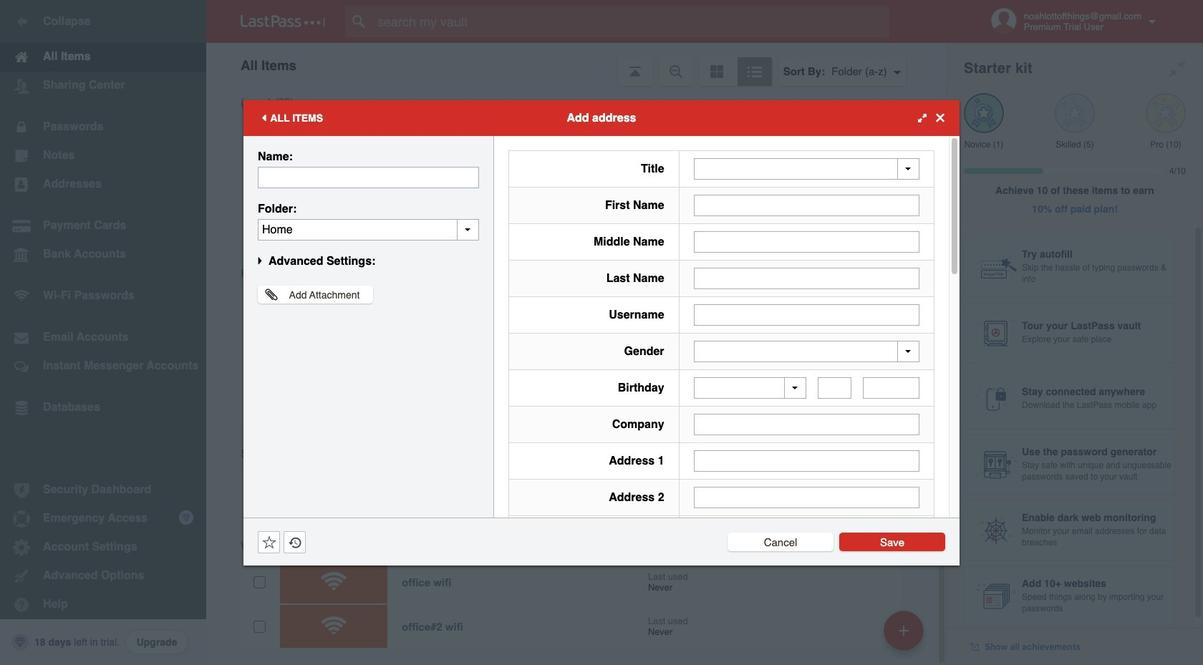 Task type: locate. For each thing, give the bounding box(es) containing it.
dialog
[[244, 100, 960, 666]]

lastpass image
[[241, 15, 325, 28]]

None text field
[[258, 167, 479, 188], [694, 195, 920, 216], [694, 304, 920, 326], [863, 378, 920, 399], [258, 167, 479, 188], [694, 195, 920, 216], [694, 304, 920, 326], [863, 378, 920, 399]]

new item navigation
[[879, 607, 933, 666]]

Search search field
[[345, 6, 918, 37]]

None text field
[[258, 219, 479, 240], [694, 231, 920, 253], [694, 268, 920, 289], [818, 378, 852, 399], [694, 414, 920, 436], [694, 451, 920, 472], [694, 487, 920, 509], [258, 219, 479, 240], [694, 231, 920, 253], [694, 268, 920, 289], [818, 378, 852, 399], [694, 414, 920, 436], [694, 451, 920, 472], [694, 487, 920, 509]]



Task type: describe. For each thing, give the bounding box(es) containing it.
main navigation navigation
[[0, 0, 206, 666]]

vault options navigation
[[206, 43, 947, 86]]

search my vault text field
[[345, 6, 918, 37]]

new item image
[[899, 626, 909, 636]]



